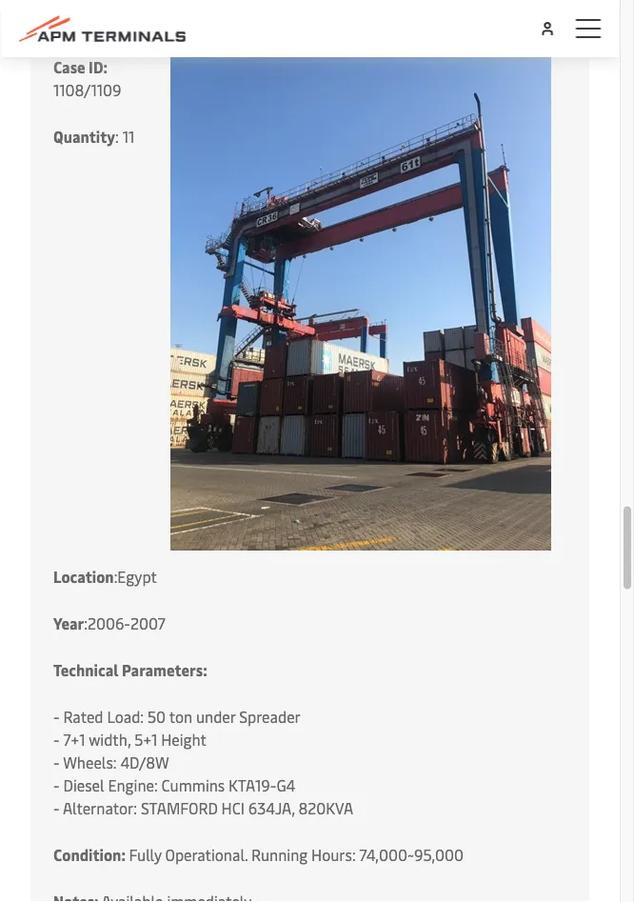 Task type: locate. For each thing, give the bounding box(es) containing it.
year :2006-2007
[[53, 613, 166, 633]]

case
[[53, 56, 85, 77]]

condition:
[[53, 845, 126, 865]]

4 - from the top
[[53, 775, 60, 795]]

g4
[[277, 775, 296, 795]]

634ja,
[[249, 798, 295, 818]]

stamford
[[141, 798, 218, 818]]

- rated load: 50 ton under spreader - 7+1 width, 5+1 height - wheels: 4d/8w - diesel engine: cummins kta19-g4 - alternator: stamford hci 634ja, 820kva
[[53, 706, 354, 818]]

condition: fully operational. running hours: 74,000~95,000
[[53, 845, 464, 865]]

:egypt
[[114, 566, 157, 587]]

quantity : 11
[[53, 126, 135, 146]]

location :egypt
[[53, 566, 157, 587]]

-
[[53, 706, 60, 727], [53, 729, 60, 750], [53, 752, 60, 773], [53, 775, 60, 795], [53, 798, 60, 818]]

alternator:
[[63, 798, 137, 818]]

hours:
[[312, 845, 356, 865]]

zpmc rtg
[[53, 6, 176, 42]]

zpmc
[[53, 6, 122, 42]]

ton
[[169, 706, 193, 727]]

width,
[[89, 729, 131, 750]]

id:
[[89, 56, 108, 77]]

:2006-
[[84, 613, 131, 633]]

- left alternator:
[[53, 798, 60, 818]]

engine:
[[108, 775, 158, 795]]

wheels:
[[63, 752, 117, 773]]

year
[[53, 613, 84, 633]]

1 main page photo cr36 image
[[171, 41, 552, 551]]

- left diesel
[[53, 775, 60, 795]]

- left rated
[[53, 706, 60, 727]]

:
[[115, 126, 119, 146]]

fully operational. running
[[129, 845, 308, 865]]

kta19-
[[229, 775, 277, 795]]

- left 7+1
[[53, 729, 60, 750]]

- left wheels:
[[53, 752, 60, 773]]

cummins
[[162, 775, 225, 795]]



Task type: vqa. For each thing, say whether or not it's contained in the screenshot.
What Steamship line empty containers is APMT accepting? on the bottom
no



Task type: describe. For each thing, give the bounding box(es) containing it.
74,000~95,000
[[360, 845, 464, 865]]

spreader
[[239, 706, 301, 727]]

4d/8w
[[120, 752, 169, 773]]

under
[[196, 706, 236, 727]]

case id: 1108/1109
[[53, 56, 121, 100]]

7+1
[[63, 729, 85, 750]]

parameters:
[[122, 660, 207, 680]]

hci
[[222, 798, 245, 818]]

technical parameters:
[[53, 660, 211, 680]]

5+1
[[135, 729, 158, 750]]

820kva
[[299, 798, 354, 818]]

1108/1109
[[53, 79, 121, 100]]

3 - from the top
[[53, 752, 60, 773]]

50
[[148, 706, 166, 727]]

location
[[53, 566, 114, 587]]

rated
[[63, 706, 103, 727]]

load:
[[107, 706, 144, 727]]

11
[[123, 126, 135, 146]]

quantity
[[53, 126, 115, 146]]

2 - from the top
[[53, 729, 60, 750]]

2007
[[131, 613, 166, 633]]

diesel
[[63, 775, 104, 795]]

1 - from the top
[[53, 706, 60, 727]]

5 - from the top
[[53, 798, 60, 818]]

rtg
[[129, 6, 176, 42]]

height
[[161, 729, 207, 750]]

technical
[[53, 660, 119, 680]]



